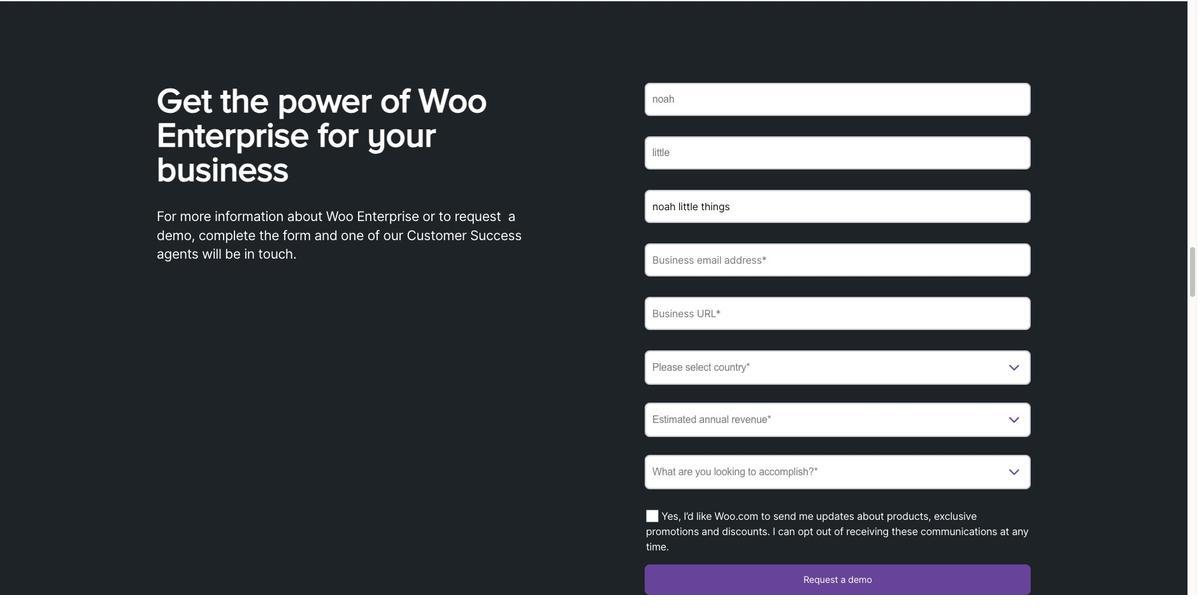 Task type: vqa. For each thing, say whether or not it's contained in the screenshot.
checkout inside the Let You Tailor Cart And Checkout Pages To Meet Your Specific Needs.
no



Task type: describe. For each thing, give the bounding box(es) containing it.
can
[[778, 525, 795, 538]]

i'd
[[684, 510, 694, 523]]

customer
[[407, 227, 467, 243]]

yes,
[[662, 510, 681, 523]]

in
[[244, 246, 255, 262]]

at
[[1000, 525, 1009, 538]]

complete
[[199, 227, 256, 243]]

about inside the yes, i'd like woo.com to send me updates about products, exclusive promotions and discounts. i can opt out of receiving these communications at any time.
[[857, 510, 884, 523]]

updates
[[816, 510, 854, 523]]

for more information about woo enterprise or to request  a demo, complete the form and one of our customer success agents will be in touch.
[[157, 209, 522, 262]]

our
[[383, 227, 403, 243]]

First name* text field
[[645, 83, 1031, 116]]

get
[[157, 80, 212, 119]]

enterprise for business
[[157, 115, 309, 154]]

Business URL* text field
[[645, 297, 1031, 330]]

touch.
[[258, 246, 297, 262]]

to inside the yes, i'd like woo.com to send me updates about products, exclusive promotions and discounts. i can opt out of receiving these communications at any time.
[[761, 510, 771, 523]]

success
[[470, 227, 522, 243]]

for
[[157, 209, 176, 225]]

any
[[1012, 525, 1029, 538]]

exclusive
[[934, 510, 977, 523]]

request
[[455, 209, 501, 225]]

Last name* text field
[[645, 136, 1031, 170]]

be
[[225, 246, 241, 262]]

the inside for more information about woo enterprise or to request  a demo, complete the form and one of our customer success agents will be in touch.
[[259, 227, 279, 243]]

like
[[696, 510, 712, 523]]

promotions
[[646, 525, 699, 538]]

more
[[180, 209, 211, 225]]

Company name* text field
[[645, 190, 1031, 223]]

products,
[[887, 510, 931, 523]]

receiving
[[846, 525, 889, 538]]

form
[[283, 227, 311, 243]]

out
[[816, 525, 832, 538]]

business
[[157, 149, 289, 188]]

of inside the yes, i'd like woo.com to send me updates about products, exclusive promotions and discounts. i can opt out of receiving these communications at any time.
[[834, 525, 844, 538]]

woo for about
[[326, 209, 353, 225]]

me
[[799, 510, 814, 523]]



Task type: locate. For each thing, give the bounding box(es) containing it.
communications
[[921, 525, 998, 538]]

1 vertical spatial about
[[857, 510, 884, 523]]

enterprise for request
[[357, 209, 419, 225]]

about up receiving
[[857, 510, 884, 523]]

1 horizontal spatial woo
[[418, 80, 487, 119]]

of inside get the power of woo enterprise for your business
[[380, 80, 410, 119]]

1 horizontal spatial about
[[857, 510, 884, 523]]

0 vertical spatial about
[[287, 209, 323, 225]]

0 vertical spatial to
[[439, 209, 451, 225]]

i
[[773, 525, 776, 538]]

about inside for more information about woo enterprise or to request  a demo, complete the form and one of our customer success agents will be in touch.
[[287, 209, 323, 225]]

the up touch.
[[259, 227, 279, 243]]

0 horizontal spatial and
[[314, 227, 337, 243]]

0 vertical spatial enterprise
[[157, 115, 309, 154]]

discounts.
[[722, 525, 770, 538]]

woo
[[418, 80, 487, 119], [326, 209, 353, 225]]

opt
[[798, 525, 814, 538]]

woo.com
[[715, 510, 759, 523]]

0 horizontal spatial enterprise
[[157, 115, 309, 154]]

0 horizontal spatial to
[[439, 209, 451, 225]]

woo inside for more information about woo enterprise or to request  a demo, complete the form and one of our customer success agents will be in touch.
[[326, 209, 353, 225]]

to
[[439, 209, 451, 225], [761, 510, 771, 523]]

0 vertical spatial woo
[[418, 80, 487, 119]]

Business email address* text field
[[645, 243, 1031, 277]]

2 vertical spatial of
[[834, 525, 844, 538]]

0 horizontal spatial about
[[287, 209, 323, 225]]

1 vertical spatial the
[[259, 227, 279, 243]]

1 vertical spatial of
[[367, 227, 380, 243]]

get the power of woo enterprise for your business
[[157, 80, 487, 188]]

0 vertical spatial of
[[380, 80, 410, 119]]

or
[[423, 209, 435, 225]]

about up form
[[287, 209, 323, 225]]

your
[[367, 115, 436, 154]]

for
[[318, 115, 358, 154]]

enterprise inside for more information about woo enterprise or to request  a demo, complete the form and one of our customer success agents will be in touch.
[[357, 209, 419, 225]]

and
[[314, 227, 337, 243], [702, 525, 719, 538]]

will
[[202, 246, 221, 262]]

enterprise
[[157, 115, 309, 154], [357, 209, 419, 225]]

1 horizontal spatial enterprise
[[357, 209, 419, 225]]

1 vertical spatial enterprise
[[357, 209, 419, 225]]

1 vertical spatial and
[[702, 525, 719, 538]]

of
[[380, 80, 410, 119], [367, 227, 380, 243], [834, 525, 844, 538]]

agents
[[157, 246, 198, 262]]

to right or
[[439, 209, 451, 225]]

1 horizontal spatial to
[[761, 510, 771, 523]]

to left send
[[761, 510, 771, 523]]

0 horizontal spatial woo
[[326, 209, 353, 225]]

and inside the yes, i'd like woo.com to send me updates about products, exclusive promotions and discounts. i can opt out of receiving these communications at any time.
[[702, 525, 719, 538]]

0 vertical spatial the
[[221, 80, 269, 119]]

these
[[892, 525, 918, 538]]

send
[[773, 510, 796, 523]]

None submit
[[645, 565, 1031, 595]]

Yes, I'd like Woo.com to send me updates about products, exclusive promotions and discounts. I can opt out of receiving these communications at any time. checkbox
[[646, 510, 659, 523]]

and inside for more information about woo enterprise or to request  a demo, complete the form and one of our customer success agents will be in touch.
[[314, 227, 337, 243]]

the right get
[[221, 80, 269, 119]]

information
[[215, 209, 284, 225]]

1 horizontal spatial and
[[702, 525, 719, 538]]

the
[[221, 80, 269, 119], [259, 227, 279, 243]]

to inside for more information about woo enterprise or to request  a demo, complete the form and one of our customer success agents will be in touch.
[[439, 209, 451, 225]]

1 vertical spatial to
[[761, 510, 771, 523]]

about
[[287, 209, 323, 225], [857, 510, 884, 523]]

and down the like
[[702, 525, 719, 538]]

1 vertical spatial woo
[[326, 209, 353, 225]]

woo inside get the power of woo enterprise for your business
[[418, 80, 487, 119]]

0 vertical spatial and
[[314, 227, 337, 243]]

woo for of
[[418, 80, 487, 119]]

power
[[278, 80, 372, 119]]

time.
[[646, 540, 669, 553]]

the inside get the power of woo enterprise for your business
[[221, 80, 269, 119]]

yes, i'd like woo.com to send me updates about products, exclusive promotions and discounts. i can opt out of receiving these communications at any time.
[[646, 510, 1029, 553]]

demo,
[[157, 227, 195, 243]]

one
[[341, 227, 364, 243]]

enterprise inside get the power of woo enterprise for your business
[[157, 115, 309, 154]]

and left one
[[314, 227, 337, 243]]

of inside for more information about woo enterprise or to request  a demo, complete the form and one of our customer success agents will be in touch.
[[367, 227, 380, 243]]



